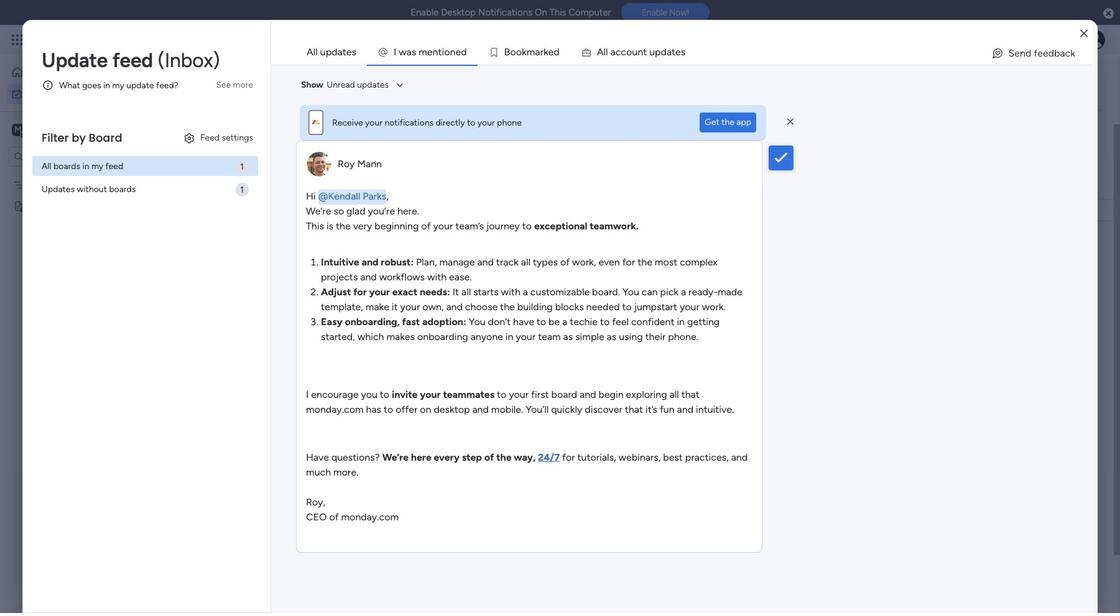 Task type: describe. For each thing, give the bounding box(es) containing it.
of inside plan, manage and track all types of work, even for the most complex projects and workflows with ease.
[[560, 256, 570, 268]]

0 vertical spatial that
[[681, 389, 700, 401]]

more.
[[333, 466, 359, 478]]

updates without boards
[[42, 184, 136, 194]]

discover
[[585, 404, 622, 415]]

enable for enable desktop notifications on this computer
[[411, 7, 439, 18]]

ceo
[[306, 511, 327, 523]]

your down ready- at the top right
[[680, 301, 700, 313]]

update
[[42, 49, 108, 72]]

your up on
[[420, 389, 441, 401]]

receive your notifications directly to your phone
[[332, 117, 522, 128]]

b o o k m a r k e d
[[504, 46, 560, 58]]

to right you
[[380, 389, 389, 401]]

we're inside the hi @kendall parks , we're so glad you're here. this is the very beginning of your team's journey to exceptional teamwork.
[[306, 205, 331, 217]]

show
[[301, 80, 323, 90]]

m
[[14, 124, 22, 135]]

it
[[392, 301, 398, 313]]

app
[[737, 117, 751, 128]]

and inside 'for tutorials, webinars, best practices, and much more.'
[[731, 452, 748, 463]]

the left way,
[[496, 452, 512, 463]]

to down needed
[[600, 316, 610, 328]]

notifications
[[478, 7, 532, 18]]

/ right "date"
[[296, 426, 302, 442]]

and left track
[[477, 256, 494, 268]]

robust:
[[381, 256, 414, 268]]

hide
[[328, 129, 346, 139]]

all updates link
[[297, 40, 366, 64]]

1 o from the left
[[444, 46, 450, 58]]

board.
[[592, 286, 620, 298]]

lottie animation element
[[0, 488, 159, 613]]

0 horizontal spatial for
[[353, 286, 367, 298]]

have
[[513, 316, 534, 328]]

week for next
[[237, 336, 266, 352]]

3 t from the left
[[672, 46, 675, 58]]

plan, manage and track all types of work, even for the most complex projects and workflows with ease.
[[321, 256, 718, 283]]

Search in workspace field
[[26, 149, 104, 164]]

0 up the this week / 0 items
[[256, 251, 262, 261]]

for tutorials, webinars, best practices, and much more.
[[306, 452, 748, 478]]

/ for past dates /
[[272, 180, 278, 195]]

see more
[[216, 80, 253, 90]]

needed
[[586, 301, 620, 313]]

p
[[655, 46, 661, 58]]

items up the this week / 0 items
[[264, 251, 286, 261]]

roy mann
[[338, 158, 382, 170]]

in up the plan
[[82, 161, 89, 171]]

needs:
[[420, 286, 450, 298]]

now!
[[669, 8, 689, 18]]

a l l a c c o u n t u p d a t e s
[[597, 46, 686, 58]]

4 o from the left
[[626, 46, 632, 58]]

private board image
[[13, 200, 25, 212]]

settings
[[222, 132, 253, 143]]

of inside roy, ceo of monday.com
[[329, 511, 339, 523]]

@kendall parks link
[[318, 188, 386, 205]]

desktop
[[434, 404, 470, 415]]

ready-
[[689, 286, 718, 298]]

send feedback
[[1009, 47, 1075, 59]]

it
[[453, 286, 459, 298]]

2 c from the left
[[621, 46, 626, 58]]

2 o from the left
[[510, 46, 516, 58]]

tab list containing all updates
[[296, 40, 1093, 65]]

adjust
[[321, 286, 351, 298]]

d for i w a s m e n t i o n e d
[[461, 46, 467, 58]]

you inside you don't have to be a techie to feel confident in getting started, which makes onboarding anyone in your team as simple as using their phone.
[[469, 316, 486, 328]]

lottie animation image
[[0, 488, 159, 613]]

dates
[[237, 180, 269, 195]]

exact
[[392, 286, 418, 298]]

to right directly
[[467, 117, 475, 128]]

i for i w a s m e n t i o n e d
[[394, 46, 396, 58]]

my for update
[[112, 80, 124, 90]]

easy onboarding, fast adoption:
[[321, 316, 466, 328]]

to left be
[[537, 316, 546, 328]]

directly
[[436, 117, 465, 128]]

send feedback button
[[986, 44, 1080, 63]]

2 n from the left
[[450, 46, 456, 58]]

1 c from the left
[[616, 46, 621, 58]]

for inside 'for tutorials, webinars, best practices, and much more.'
[[562, 452, 575, 463]]

the inside the hi @kendall parks , we're so glad you're here. this is the very beginning of your team's journey to exceptional teamwork.
[[336, 220, 351, 232]]

by
[[72, 130, 86, 146]]

your inside the hi @kendall parks , we're so glad you're here. this is the very beginning of your team's journey to exceptional teamwork.
[[433, 220, 453, 232]]

a right pick
[[681, 286, 686, 298]]

have
[[306, 452, 329, 463]]

1 l from the left
[[604, 46, 606, 58]]

1 for all boards in my feed
[[240, 162, 244, 172]]

and right fun
[[677, 404, 694, 415]]

past dates / 1 item
[[210, 180, 304, 195]]

goes
[[82, 80, 101, 90]]

3 o from the left
[[516, 46, 522, 58]]

here
[[411, 452, 431, 463]]

phone
[[497, 117, 522, 128]]

your inside to your first board and begin exploring all that monday.com has to offer on desktop and mobile. you'll quickly discover that it's fun and intuitive.
[[509, 389, 529, 401]]

your left the phone
[[478, 117, 495, 128]]

of right step
[[484, 452, 494, 463]]

a inside you don't have to be a techie to feel confident in getting started, which makes onboarding anyone in your team as simple as using their phone.
[[562, 316, 567, 328]]

best
[[663, 452, 683, 463]]

be
[[549, 316, 560, 328]]

dapulse close image
[[1103, 7, 1114, 20]]

way,
[[514, 452, 536, 463]]

1 inside past dates / 1 item
[[281, 183, 284, 194]]

your up make
[[369, 286, 390, 298]]

m for e
[[419, 46, 427, 58]]

0 horizontal spatial this
[[210, 292, 232, 307]]

first
[[531, 389, 549, 401]]

notifications
[[385, 117, 433, 128]]

1 for updates without boards
[[240, 185, 244, 195]]

work,
[[572, 256, 596, 268]]

your up hide done items
[[365, 117, 382, 128]]

my work
[[27, 88, 60, 99]]

all for all updates
[[307, 46, 318, 58]]

0 vertical spatial 0 items
[[256, 251, 286, 261]]

items up without a date /
[[257, 385, 278, 396]]

make
[[366, 301, 389, 313]]

glad
[[346, 205, 365, 217]]

in down don't
[[506, 331, 513, 343]]

blocks
[[555, 301, 584, 313]]

for inside plan, manage and track all types of work, even for the most complex projects and workflows with ease.
[[622, 256, 635, 268]]

1 k from the left
[[522, 46, 527, 58]]

kendall parks image
[[1085, 30, 1105, 50]]

here.
[[397, 205, 419, 217]]

and left robust:
[[362, 256, 378, 268]]

get the app button
[[700, 113, 756, 132]]

starts
[[473, 286, 499, 298]]

a right b
[[535, 46, 540, 58]]

feed settings
[[200, 132, 253, 143]]

24/7
[[538, 452, 560, 463]]

types
[[533, 256, 558, 268]]

desktop
[[441, 7, 476, 18]]

this week / 0 items
[[210, 292, 305, 307]]

you'll
[[526, 404, 549, 415]]

techie
[[570, 316, 598, 328]]

onboarding
[[417, 331, 468, 343]]

team's
[[455, 220, 484, 232]]

adoption:
[[422, 316, 466, 328]]

1 n from the left
[[433, 46, 438, 58]]

next
[[210, 336, 234, 352]]

items inside next week / 0 items
[[286, 340, 307, 351]]

1 e from the left
[[427, 46, 433, 58]]

updates
[[42, 184, 75, 194]]

work
[[220, 72, 270, 100]]

a right a
[[610, 46, 616, 58]]

board
[[89, 130, 122, 146]]

their
[[645, 331, 666, 343]]

(inbox)
[[158, 49, 220, 72]]

parks
[[363, 190, 386, 202]]

0 up without a date /
[[249, 385, 255, 396]]

even
[[599, 256, 620, 268]]

without
[[210, 426, 254, 442]]

home button
[[7, 62, 134, 82]]



Task type: vqa. For each thing, say whether or not it's contained in the screenshot.
"24/7"
yes



Task type: locate. For each thing, give the bounding box(es) containing it.
the inside get the app button
[[722, 117, 734, 128]]

0 inside the this week / 0 items
[[276, 295, 281, 306]]

it's
[[646, 404, 657, 415]]

0 items up the this week / 0 items
[[256, 251, 286, 261]]

this left is
[[306, 220, 324, 232]]

1 left item
[[281, 183, 284, 194]]

step
[[462, 452, 482, 463]]

with down plan, manage and track all types of work, even for the most complex projects and workflows with ease.
[[501, 286, 520, 298]]

roy
[[338, 158, 355, 170]]

0 horizontal spatial k
[[522, 46, 527, 58]]

0 horizontal spatial you
[[469, 316, 486, 328]]

0 vertical spatial all
[[521, 256, 531, 268]]

0 horizontal spatial as
[[563, 331, 573, 343]]

feed settings button
[[178, 128, 258, 148]]

for right 24/7
[[562, 452, 575, 463]]

updates up unread
[[320, 46, 356, 58]]

enable inside button
[[642, 8, 667, 18]]

monday.com inside to your first board and begin exploring all that monday.com has to offer on desktop and mobile. you'll quickly discover that it's fun and intuitive.
[[306, 404, 364, 415]]

my for feed
[[91, 161, 103, 171]]

of right beginning
[[421, 220, 431, 232]]

to up "mobile."
[[497, 389, 507, 401]]

enable left desktop
[[411, 7, 439, 18]]

0 up next week / 0 items
[[276, 295, 281, 306]]

to right journey
[[522, 220, 532, 232]]

1 vertical spatial i
[[306, 389, 309, 401]]

customize button
[[397, 124, 464, 144]]

receive
[[332, 117, 363, 128]]

exploring
[[626, 389, 667, 401]]

1 horizontal spatial d
[[554, 46, 560, 58]]

k
[[522, 46, 527, 58], [544, 46, 548, 58]]

0 horizontal spatial enable
[[411, 7, 439, 18]]

workspace image
[[12, 123, 24, 137]]

b
[[504, 46, 510, 58]]

begin
[[599, 389, 624, 401]]

workspace
[[53, 123, 102, 135]]

l right a
[[606, 46, 608, 58]]

d for a l l a c c o u n t u p d a t e s
[[661, 46, 667, 58]]

all right track
[[521, 256, 531, 268]]

1 as from the left
[[563, 331, 573, 343]]

1 t from the left
[[438, 46, 442, 58]]

on
[[420, 404, 431, 415]]

to right the has
[[384, 404, 393, 415]]

building
[[517, 301, 553, 313]]

the
[[722, 117, 734, 128], [336, 220, 351, 232], [638, 256, 652, 268], [500, 301, 515, 313], [496, 452, 512, 463]]

track
[[496, 256, 519, 268]]

my work
[[187, 72, 270, 100]]

d right i
[[461, 46, 467, 58]]

quickly
[[551, 404, 582, 415]]

2 d from the left
[[554, 46, 560, 58]]

the inside plan, manage and track all types of work, even for the most complex projects and workflows with ease.
[[638, 256, 652, 268]]

more
[[233, 80, 253, 90]]

0 horizontal spatial my
[[91, 161, 103, 171]]

o right b
[[516, 46, 522, 58]]

tutorials,
[[577, 452, 616, 463]]

1 horizontal spatial k
[[544, 46, 548, 58]]

0 vertical spatial feed
[[112, 49, 153, 72]]

Filter dashboard by text search field
[[183, 124, 300, 144]]

d down enable now! button
[[661, 46, 667, 58]]

enable
[[411, 7, 439, 18], [642, 8, 667, 18]]

intuitive.
[[696, 404, 734, 415]]

1 s from the left
[[412, 46, 416, 58]]

the inside it all starts with a customizable board. you can pick a ready-made template, make it your own, and choose the building blocks needed to jumpstart your work.
[[500, 301, 515, 313]]

2 horizontal spatial all
[[670, 389, 679, 401]]

a left i
[[407, 46, 412, 58]]

1 horizontal spatial my
[[112, 80, 124, 90]]

/ up next week / 0 items
[[267, 292, 273, 307]]

2 as from the left
[[607, 331, 616, 343]]

is
[[326, 220, 333, 232]]

to your first board and begin exploring all that monday.com has to offer on desktop and mobile. you'll quickly discover that it's fun and intuitive.
[[306, 389, 734, 415]]

of left work,
[[560, 256, 570, 268]]

home
[[29, 67, 52, 77]]

1 vertical spatial for
[[353, 286, 367, 298]]

with inside plan, manage and track all types of work, even for the most complex projects and workflows with ease.
[[427, 271, 447, 283]]

fun
[[660, 404, 675, 415]]

2 l from the left
[[606, 46, 608, 58]]

t right the w
[[438, 46, 442, 58]]

n left i
[[433, 46, 438, 58]]

2 vertical spatial this
[[210, 292, 232, 307]]

and down intuitive and robust:
[[360, 271, 377, 283]]

invite
[[392, 389, 418, 401]]

feed down 'board'
[[105, 161, 123, 171]]

,
[[386, 190, 389, 202]]

1 vertical spatial updates
[[357, 80, 389, 90]]

0 horizontal spatial all
[[461, 286, 471, 298]]

the right the get
[[722, 117, 734, 128]]

1 vertical spatial boards
[[109, 184, 136, 194]]

1 horizontal spatial u
[[649, 46, 655, 58]]

l
[[604, 46, 606, 58], [606, 46, 608, 58]]

m left i
[[419, 46, 427, 58]]

your down the have
[[516, 331, 536, 343]]

and down teammates
[[472, 404, 489, 415]]

option
[[0, 174, 159, 176]]

updates right unread
[[357, 80, 389, 90]]

0
[[256, 251, 262, 261], [276, 295, 281, 306], [278, 340, 284, 351], [249, 385, 255, 396]]

work
[[41, 88, 60, 99]]

2 vertical spatial all
[[670, 389, 679, 401]]

you inside it all starts with a customizable board. you can pick a ready-made template, make it your own, and choose the building blocks needed to jumpstart your work.
[[623, 286, 639, 298]]

1 horizontal spatial with
[[501, 286, 520, 298]]

in up phone.
[[677, 316, 685, 328]]

1 horizontal spatial we're
[[382, 452, 409, 463]]

0 items up without a date /
[[249, 385, 278, 396]]

to inside it all starts with a customizable board. you can pick a ready-made template, make it your own, and choose the building blocks needed to jumpstart your work.
[[622, 301, 632, 313]]

1 vertical spatial with
[[501, 286, 520, 298]]

0 inside next week / 0 items
[[278, 340, 284, 351]]

e right r
[[548, 46, 554, 58]]

1 vertical spatial we're
[[382, 452, 409, 463]]

1 vertical spatial my
[[91, 161, 103, 171]]

in right goes
[[103, 80, 110, 90]]

0 items
[[256, 251, 286, 261], [249, 385, 278, 396]]

4 e from the left
[[675, 46, 681, 58]]

0 horizontal spatial all
[[42, 161, 51, 171]]

and down it
[[446, 301, 463, 313]]

o down desktop
[[444, 46, 450, 58]]

1 horizontal spatial m
[[527, 46, 535, 58]]

None search field
[[183, 124, 300, 144]]

0 vertical spatial monday.com
[[306, 404, 364, 415]]

as right team
[[563, 331, 573, 343]]

onboarding,
[[345, 316, 400, 328]]

in
[[103, 80, 110, 90], [82, 161, 89, 171], [677, 316, 685, 328], [506, 331, 513, 343]]

and inside it all starts with a customizable board. you can pick a ready-made template, make it your own, and choose the building blocks needed to jumpstart your work.
[[446, 301, 463, 313]]

1 horizontal spatial boards
[[109, 184, 136, 194]]

what
[[59, 80, 80, 90]]

1 horizontal spatial all
[[521, 256, 531, 268]]

my left the work at the left of page
[[27, 88, 39, 99]]

feed up the update
[[112, 49, 153, 72]]

the left most
[[638, 256, 652, 268]]

all inside to your first board and begin exploring all that monday.com has to offer on desktop and mobile. you'll quickly discover that it's fun and intuitive.
[[670, 389, 679, 401]]

0 horizontal spatial with
[[427, 271, 447, 283]]

0 horizontal spatial n
[[433, 46, 438, 58]]

and right practices,
[[731, 452, 748, 463]]

without
[[77, 184, 107, 194]]

/ down the this week / 0 items
[[269, 336, 275, 352]]

0 vertical spatial updates
[[320, 46, 356, 58]]

with inside it all starts with a customizable board. you can pick a ready-made template, make it your own, and choose the building blocks needed to jumpstart your work.
[[501, 286, 520, 298]]

all inside it all starts with a customizable board. you can pick a ready-made template, make it your own, and choose the building blocks needed to jumpstart your work.
[[461, 286, 471, 298]]

questions?
[[331, 452, 380, 463]]

you down choose
[[469, 316, 486, 328]]

1 right past
[[240, 185, 244, 195]]

feedback
[[1034, 47, 1075, 59]]

the right is
[[336, 220, 351, 232]]

1 vertical spatial monday.com
[[341, 511, 399, 523]]

you
[[361, 389, 377, 401]]

2 e from the left
[[456, 46, 461, 58]]

my for my work
[[27, 88, 39, 99]]

a left "date"
[[257, 426, 264, 442]]

s
[[412, 46, 416, 58], [681, 46, 686, 58]]

m left r
[[527, 46, 535, 58]]

1 vertical spatial this
[[306, 220, 324, 232]]

1 vertical spatial all
[[42, 161, 51, 171]]

0 horizontal spatial that
[[625, 404, 643, 415]]

it all starts with a customizable board. you can pick a ready-made template, make it your own, and choose the building blocks needed to jumpstart your work.
[[321, 286, 742, 313]]

week
[[235, 292, 264, 307], [237, 336, 266, 352]]

1 horizontal spatial for
[[562, 452, 575, 463]]

your
[[365, 117, 382, 128], [478, 117, 495, 128], [433, 220, 453, 232], [369, 286, 390, 298], [400, 301, 420, 313], [680, 301, 700, 313], [516, 331, 536, 343], [420, 389, 441, 401], [509, 389, 529, 401]]

the up don't
[[500, 301, 515, 313]]

you're
[[368, 205, 395, 217]]

2 s from the left
[[681, 46, 686, 58]]

0 vertical spatial all
[[307, 46, 318, 58]]

2 horizontal spatial t
[[672, 46, 675, 58]]

2 k from the left
[[544, 46, 548, 58]]

filter
[[42, 130, 69, 146]]

feel
[[612, 316, 629, 328]]

unread
[[327, 80, 355, 90]]

1 horizontal spatial updates
[[357, 80, 389, 90]]

webinars,
[[619, 452, 661, 463]]

see more button
[[211, 75, 258, 95]]

dapulse x slim image
[[787, 116, 794, 128]]

1 vertical spatial feed
[[105, 161, 123, 171]]

to
[[467, 117, 475, 128], [522, 220, 532, 232], [622, 301, 632, 313], [537, 316, 546, 328], [600, 316, 610, 328], [380, 389, 389, 401], [497, 389, 507, 401], [384, 404, 393, 415]]

@kendall
[[318, 190, 360, 202]]

1 horizontal spatial you
[[623, 286, 639, 298]]

0 horizontal spatial i
[[306, 389, 309, 401]]

update feed (inbox)
[[42, 49, 220, 72]]

easy
[[321, 316, 342, 328]]

1 horizontal spatial s
[[681, 46, 686, 58]]

your up "mobile."
[[509, 389, 529, 401]]

week for this
[[235, 292, 264, 307]]

and up discover
[[580, 389, 596, 401]]

get
[[705, 117, 719, 128]]

1 d from the left
[[461, 46, 467, 58]]

practices,
[[685, 452, 729, 463]]

m for a
[[527, 46, 535, 58]]

close image
[[1080, 29, 1088, 38]]

0 horizontal spatial u
[[632, 46, 638, 58]]

1 vertical spatial all
[[461, 286, 471, 298]]

as down feel
[[607, 331, 616, 343]]

w
[[399, 46, 407, 58]]

0 vertical spatial we're
[[306, 205, 331, 217]]

l down 'computer'
[[604, 46, 606, 58]]

1 m from the left
[[419, 46, 427, 58]]

2 horizontal spatial d
[[661, 46, 667, 58]]

items left started,
[[286, 340, 307, 351]]

get the app
[[705, 117, 751, 128]]

my up without
[[91, 161, 103, 171]]

all inside plan, manage and track all types of work, even for the most complex projects and workflows with ease.
[[521, 256, 531, 268]]

2 u from the left
[[649, 46, 655, 58]]

feed
[[200, 132, 220, 143]]

my inside button
[[27, 88, 39, 99]]

monday.com inside roy, ceo of monday.com
[[341, 511, 399, 523]]

anyone
[[471, 331, 503, 343]]

/ for next week /
[[269, 336, 275, 352]]

1 horizontal spatial as
[[607, 331, 616, 343]]

a up building
[[523, 286, 528, 298]]

e right i
[[456, 46, 461, 58]]

2 m from the left
[[527, 46, 535, 58]]

o left p
[[626, 46, 632, 58]]

0 vertical spatial you
[[623, 286, 639, 298]]

n
[[433, 46, 438, 58], [450, 46, 456, 58], [638, 46, 643, 58]]

a right be
[[562, 316, 567, 328]]

1 horizontal spatial i
[[394, 46, 396, 58]]

intuitive
[[321, 256, 359, 268]]

i encourage you to invite your teammates
[[306, 389, 495, 401]]

1 vertical spatial 0 items
[[249, 385, 278, 396]]

your up fast at bottom
[[400, 301, 420, 313]]

marketing plan list box
[[0, 172, 159, 384]]

encourage
[[311, 389, 359, 401]]

1 horizontal spatial my
[[187, 72, 215, 100]]

0 vertical spatial i
[[394, 46, 396, 58]]

all up show
[[307, 46, 318, 58]]

d
[[461, 46, 467, 58], [554, 46, 560, 58], [661, 46, 667, 58]]

this right on
[[549, 7, 566, 18]]

confident
[[631, 316, 674, 328]]

/ for this week /
[[267, 292, 273, 307]]

2 horizontal spatial n
[[638, 46, 643, 58]]

0 vertical spatial my
[[112, 80, 124, 90]]

0 horizontal spatial my
[[27, 88, 39, 99]]

of inside the hi @kendall parks , we're so glad you're here. this is the very beginning of your team's journey to exceptional teamwork.
[[421, 220, 431, 232]]

tab list
[[296, 40, 1093, 65]]

getting
[[687, 316, 720, 328]]

n left p
[[638, 46, 643, 58]]

week right next in the left of the page
[[237, 336, 266, 352]]

m
[[419, 46, 427, 58], [527, 46, 535, 58]]

all right it
[[461, 286, 471, 298]]

monday.com down encourage
[[306, 404, 364, 415]]

items inside the this week / 0 items
[[284, 295, 305, 306]]

enable for enable now!
[[642, 8, 667, 18]]

1 up dates
[[240, 162, 244, 172]]

0 horizontal spatial boards
[[54, 161, 80, 171]]

boards right without
[[109, 184, 136, 194]]

workspace selection element
[[12, 122, 104, 138]]

a
[[597, 46, 604, 58]]

this inside the hi @kendall parks , we're so glad you're here. this is the very beginning of your team's journey to exceptional teamwork.
[[306, 220, 324, 232]]

don't
[[488, 316, 511, 328]]

all up "marketing" in the left of the page
[[42, 161, 51, 171]]

s right p
[[681, 46, 686, 58]]

0 vertical spatial boards
[[54, 161, 80, 171]]

2 horizontal spatial for
[[622, 256, 635, 268]]

to up feel
[[622, 301, 632, 313]]

2 vertical spatial for
[[562, 452, 575, 463]]

0 horizontal spatial m
[[419, 46, 427, 58]]

1 u from the left
[[632, 46, 638, 58]]

i
[[442, 46, 444, 58]]

0 vertical spatial week
[[235, 292, 264, 307]]

enable desktop notifications on this computer
[[411, 7, 611, 18]]

intuitive and robust:
[[321, 256, 414, 268]]

0 vertical spatial with
[[427, 271, 447, 283]]

enable left now!
[[642, 8, 667, 18]]

that up intuitive.
[[681, 389, 700, 401]]

t right p
[[672, 46, 675, 58]]

0 horizontal spatial we're
[[306, 205, 331, 217]]

roy,
[[306, 496, 325, 508]]

roy, ceo of monday.com
[[306, 496, 399, 523]]

we're left here
[[382, 452, 409, 463]]

1 horizontal spatial all
[[307, 46, 318, 58]]

my for my work
[[187, 72, 215, 100]]

all boards in my feed
[[42, 161, 123, 171]]

0 vertical spatial for
[[622, 256, 635, 268]]

1 vertical spatial week
[[237, 336, 266, 352]]

1 horizontal spatial enable
[[642, 8, 667, 18]]

update
[[126, 80, 154, 90]]

a right p
[[667, 46, 672, 58]]

0 horizontal spatial d
[[461, 46, 467, 58]]

0 vertical spatial this
[[549, 7, 566, 18]]

apps image
[[984, 34, 996, 46]]

0 horizontal spatial updates
[[320, 46, 356, 58]]

1 vertical spatial that
[[625, 404, 643, 415]]

you don't have to be a techie to feel confident in getting started, which makes onboarding anyone in your team as simple as using their phone.
[[321, 316, 720, 343]]

t left p
[[643, 46, 647, 58]]

1 horizontal spatial this
[[306, 220, 324, 232]]

so
[[334, 205, 344, 217]]

u left p
[[632, 46, 638, 58]]

items right done
[[370, 129, 392, 139]]

1 horizontal spatial t
[[643, 46, 647, 58]]

of right ceo
[[329, 511, 339, 523]]

1 horizontal spatial that
[[681, 389, 700, 401]]

s right the w
[[412, 46, 416, 58]]

to inside the hi @kendall parks , we're so glad you're here. this is the very beginning of your team's journey to exceptional teamwork.
[[522, 220, 532, 232]]

your inside you don't have to be a techie to feel confident in getting started, which makes onboarding anyone in your team as simple as using their phone.
[[516, 331, 536, 343]]

3 n from the left
[[638, 46, 643, 58]]

3 d from the left
[[661, 46, 667, 58]]

select product image
[[11, 34, 24, 46]]

your left team's
[[433, 220, 453, 232]]

3 e from the left
[[548, 46, 554, 58]]

1 vertical spatial you
[[469, 316, 486, 328]]

0 down the this week / 0 items
[[278, 340, 284, 351]]

i for i encourage you to invite your teammates
[[306, 389, 309, 401]]

0 horizontal spatial s
[[412, 46, 416, 58]]

all for all boards in my feed
[[42, 161, 51, 171]]

my left the update
[[112, 80, 124, 90]]

boards up marketing plan
[[54, 161, 80, 171]]

e left i
[[427, 46, 433, 58]]

e
[[427, 46, 433, 58], [456, 46, 461, 58], [548, 46, 554, 58], [675, 46, 681, 58]]

i left the w
[[394, 46, 396, 58]]

journey
[[486, 220, 520, 232]]

0 horizontal spatial t
[[438, 46, 442, 58]]

2 horizontal spatial this
[[549, 7, 566, 18]]

1 horizontal spatial n
[[450, 46, 456, 58]]

u down "enable now!"
[[649, 46, 655, 58]]

2 t from the left
[[643, 46, 647, 58]]

show unread updates
[[301, 80, 389, 90]]



